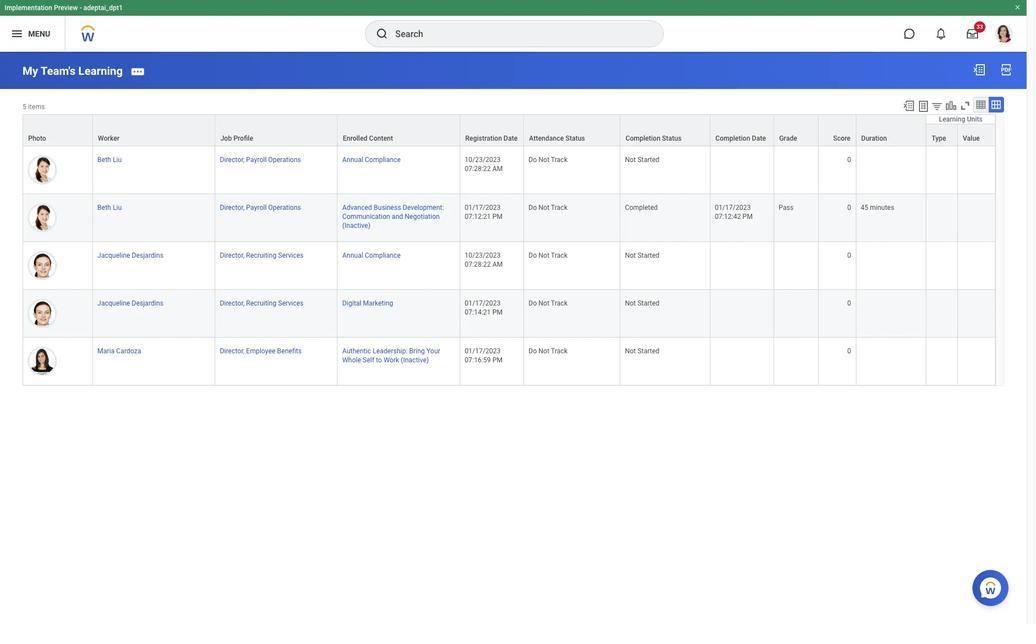Task type: vqa. For each thing, say whether or not it's contained in the screenshot.
apps within the button
no



Task type: describe. For each thing, give the bounding box(es) containing it.
cardoza
[[116, 348, 141, 356]]

track for 4th 'not started' element
[[551, 348, 568, 356]]

worker
[[98, 135, 120, 142]]

3 do not track element from the top
[[529, 250, 568, 260]]

07:28:22 for director, payroll operations
[[465, 165, 491, 173]]

menu banner
[[0, 0, 1027, 52]]

Search Workday  search field
[[395, 21, 640, 46]]

director, payroll operations for annual compliance
[[220, 156, 301, 164]]

menu
[[28, 29, 50, 38]]

10/23/2023 07:28:22 am for operations
[[465, 156, 503, 173]]

row containing maria cardoza
[[23, 338, 996, 386]]

01/17/2023 07:14:21 pm
[[465, 300, 503, 317]]

digital marketing link
[[342, 298, 393, 308]]

0 for 2nd row from the bottom of the my team's learning main content
[[847, 300, 851, 308]]

date for registration date
[[504, 135, 518, 142]]

do for 4th 'not started' element
[[529, 348, 537, 356]]

adeptai_dpt1
[[83, 4, 123, 12]]

completion for completion status
[[626, 135, 660, 142]]

job
[[220, 135, 232, 142]]

01/17/2023 for 07:14:21
[[465, 300, 501, 308]]

photo
[[28, 135, 46, 142]]

worker button
[[93, 115, 215, 146]]

registration date
[[465, 135, 518, 142]]

am for director, recruiting services
[[492, 261, 503, 269]]

enrolled content button
[[338, 115, 460, 146]]

1 not started from the top
[[625, 156, 660, 164]]

services for digital marketing
[[278, 300, 304, 308]]

do not track for completed element
[[529, 204, 568, 212]]

33
[[977, 24, 983, 30]]

units
[[967, 115, 983, 123]]

2 beth liu link from the top
[[97, 202, 122, 212]]

(inactive) inside authentic leadership: bring your whole self to work (inactive)
[[401, 357, 429, 365]]

liu for 2nd beth liu "link" from the top
[[113, 204, 122, 212]]

employee's photo (beth liu) image for completed element
[[28, 203, 57, 233]]

01/17/2023 07:12:21 pm
[[465, 204, 503, 221]]

jacqueline desjardins link for annual
[[97, 250, 163, 260]]

my team's learning
[[23, 64, 123, 78]]

registration date button
[[460, 115, 524, 146]]

1 do not track element from the top
[[529, 154, 568, 164]]

payroll for advanced business development: communication and negotiation (inactive)
[[246, 204, 267, 212]]

select to filter grid data image
[[931, 100, 943, 112]]

search image
[[375, 27, 389, 41]]

completion date
[[715, 135, 766, 142]]

toolbar inside my team's learning main content
[[898, 97, 1004, 114]]

score button
[[819, 115, 856, 146]]

33 button
[[960, 21, 986, 46]]

duration button
[[856, 115, 926, 146]]

digital marketing
[[342, 300, 393, 308]]

annual compliance for director, payroll operations
[[342, 156, 401, 164]]

bring
[[409, 348, 425, 356]]

01/17/2023 07:12:42 pm
[[715, 204, 753, 221]]

enrolled
[[343, 135, 367, 142]]

07:12:21
[[465, 213, 491, 221]]

10/23/2023 for director, payroll operations
[[465, 156, 501, 164]]

1 beth liu from the top
[[97, 156, 122, 164]]

attendance
[[529, 135, 564, 142]]

job profile
[[220, 135, 253, 142]]

advanced business development: communication and negotiation (inactive)
[[342, 204, 444, 230]]

maria cardoza
[[97, 348, 141, 356]]

my team's learning element
[[23, 64, 123, 78]]

2 not started element from the top
[[625, 250, 660, 260]]

digital
[[342, 300, 361, 308]]

expand table image
[[991, 99, 1002, 110]]

close environment banner image
[[1014, 4, 1021, 11]]

date for completion date
[[752, 135, 766, 142]]

do not track element for completed element
[[529, 202, 568, 212]]

annual for director, payroll operations
[[342, 156, 363, 164]]

director, for services 'annual compliance' link
[[220, 252, 244, 260]]

0 for row containing maria cardoza
[[847, 348, 851, 356]]

(inactive) inside advanced business development: communication and negotiation (inactive)
[[342, 222, 370, 230]]

value button
[[958, 124, 995, 146]]

1 not started element from the top
[[625, 154, 660, 164]]

3 not started element from the top
[[625, 298, 660, 308]]

grade
[[779, 135, 797, 142]]

marketing
[[363, 300, 393, 308]]

07:14:21
[[465, 309, 491, 317]]

jacqueline desjardins for annual
[[97, 252, 163, 260]]

10/23/2023 07:28:22 am for services
[[465, 252, 503, 269]]

export to excel image for the export to worksheets image
[[903, 100, 915, 112]]

employee's photo (maria cardoza) image
[[28, 347, 57, 376]]

director, recruiting services for digital marketing
[[220, 300, 304, 308]]

learning inside learning units popup button
[[939, 115, 965, 123]]

attendance status button
[[524, 115, 620, 146]]

4 row from the top
[[23, 194, 996, 242]]

3 do from the top
[[529, 252, 537, 260]]

beth for 2nd beth liu "link" from the top
[[97, 204, 111, 212]]

1 track from the top
[[551, 156, 568, 164]]

2 beth liu from the top
[[97, 204, 122, 212]]

completion status button
[[620, 115, 710, 146]]

5
[[23, 103, 26, 111]]

my
[[23, 64, 38, 78]]

07:12:42
[[715, 213, 741, 221]]

director, payroll operations for advanced business development: communication and negotiation (inactive)
[[220, 204, 301, 212]]

07:16:59
[[465, 357, 491, 365]]

completion date button
[[710, 115, 774, 146]]

07:28:22 for director, recruiting services
[[465, 261, 491, 269]]

justify image
[[10, 27, 24, 41]]

whole
[[342, 357, 361, 365]]

01/17/2023 for 07:12:21
[[465, 204, 501, 212]]

authentic leadership: bring your whole self to work (inactive) link
[[342, 345, 440, 365]]

business
[[374, 204, 401, 212]]

profile logan mcneil image
[[995, 25, 1013, 45]]

score
[[833, 135, 851, 142]]

desjardins for digital
[[132, 300, 163, 308]]

learning units button
[[927, 115, 995, 124]]

do not track element for second 'not started' element from the bottom
[[529, 298, 568, 308]]

expand/collapse chart image
[[945, 100, 957, 112]]

to
[[376, 357, 382, 365]]

pm for 01/17/2023 07:16:59 pm
[[492, 357, 503, 365]]

type
[[932, 135, 946, 142]]

do for second 'not started' element from the bottom
[[529, 300, 537, 308]]

row containing learning units
[[23, 114, 996, 146]]

row containing type
[[23, 124, 996, 146]]

5 items
[[23, 103, 45, 111]]

beth for second beth liu "link" from the bottom of the my team's learning main content
[[97, 156, 111, 164]]

45 minutes
[[861, 204, 894, 212]]

director, employee benefits
[[220, 348, 302, 356]]

desjardins for annual
[[132, 252, 163, 260]]

3 row from the top
[[23, 146, 996, 194]]

notifications large image
[[935, 28, 947, 39]]

started for second 'not started' element from the bottom
[[638, 300, 660, 308]]

1 beth liu link from the top
[[97, 154, 122, 164]]

implementation preview -   adeptai_dpt1
[[5, 4, 123, 12]]

-
[[80, 4, 82, 12]]

started for first 'not started' element from the top of the my team's learning main content
[[638, 156, 660, 164]]

value
[[963, 135, 980, 142]]

started for third 'not started' element from the bottom
[[638, 252, 660, 260]]

export to worksheets image
[[917, 100, 930, 113]]



Task type: locate. For each thing, give the bounding box(es) containing it.
pm right 07:12:42
[[743, 213, 753, 221]]

profile
[[234, 135, 253, 142]]

1 horizontal spatial date
[[752, 135, 766, 142]]

1 vertical spatial director, payroll operations
[[220, 204, 301, 212]]

0 vertical spatial operations
[[268, 156, 301, 164]]

status for completion status
[[662, 135, 682, 142]]

status inside popup button
[[566, 135, 585, 142]]

1 liu from the top
[[113, 156, 122, 164]]

pm right 07:12:21
[[492, 213, 503, 221]]

recruiting for digital marketing
[[246, 300, 276, 308]]

4 0 from the top
[[847, 300, 851, 308]]

compliance for director, payroll operations
[[365, 156, 401, 164]]

01/17/2023 inside 01/17/2023 07:16:59 pm
[[465, 348, 501, 356]]

01/17/2023 for 07:16:59
[[465, 348, 501, 356]]

annual compliance for director, recruiting services
[[342, 252, 401, 260]]

my team's learning main content
[[0, 52, 1027, 397]]

pm for 01/17/2023 07:12:21 pm
[[492, 213, 503, 221]]

0 vertical spatial 07:28:22
[[465, 165, 491, 173]]

2 compliance from the top
[[365, 252, 401, 260]]

2 0 from the top
[[847, 204, 851, 212]]

and
[[392, 213, 403, 221]]

minutes
[[870, 204, 894, 212]]

1 status from the left
[[566, 135, 585, 142]]

0 vertical spatial director, recruiting services
[[220, 252, 304, 260]]

0 vertical spatial jacqueline
[[97, 252, 130, 260]]

0 vertical spatial payroll
[[246, 156, 267, 164]]

1 vertical spatial services
[[278, 300, 304, 308]]

compliance down advanced business development: communication and negotiation (inactive)
[[365, 252, 401, 260]]

0 horizontal spatial (inactive)
[[342, 222, 370, 230]]

operations for annual compliance
[[268, 156, 301, 164]]

maria
[[97, 348, 115, 356]]

01/17/2023 inside 01/17/2023 07:12:21 pm
[[465, 204, 501, 212]]

payroll for annual compliance
[[246, 156, 267, 164]]

advanced business development: communication and negotiation (inactive) link
[[342, 202, 444, 230]]

0 for fourth row
[[847, 204, 851, 212]]

0 for 3rd row from the bottom
[[847, 252, 851, 260]]

communication
[[342, 213, 390, 221]]

0 horizontal spatial completion
[[626, 135, 660, 142]]

10/23/2023 for director, recruiting services
[[465, 252, 501, 260]]

0 vertical spatial learning
[[78, 64, 123, 78]]

1 vertical spatial compliance
[[365, 252, 401, 260]]

content
[[369, 135, 393, 142]]

beth liu link
[[97, 154, 122, 164], [97, 202, 122, 212]]

director, for authentic leadership: bring your whole self to work (inactive) link
[[220, 348, 244, 356]]

(inactive)
[[342, 222, 370, 230], [401, 357, 429, 365]]

1 vertical spatial beth
[[97, 204, 111, 212]]

1 vertical spatial payroll
[[246, 204, 267, 212]]

0 vertical spatial compliance
[[365, 156, 401, 164]]

pass element
[[779, 202, 794, 212]]

type button
[[927, 124, 957, 146]]

pm inside 01/17/2023 07:16:59 pm
[[492, 357, 503, 365]]

negotiation
[[405, 213, 440, 221]]

1 vertical spatial export to excel image
[[903, 100, 915, 112]]

annual compliance link for services
[[342, 250, 401, 260]]

leadership:
[[373, 348, 408, 356]]

1 vertical spatial employee's photo (beth liu) image
[[28, 203, 57, 233]]

07:28:22
[[465, 165, 491, 173], [465, 261, 491, 269]]

grade button
[[774, 115, 818, 146]]

1 row from the top
[[23, 114, 996, 146]]

annual down enrolled
[[342, 156, 363, 164]]

status inside 'popup button'
[[662, 135, 682, 142]]

duration
[[861, 135, 887, 142]]

director, payroll operations link
[[220, 154, 301, 164], [220, 202, 301, 212]]

0 vertical spatial services
[[278, 252, 304, 260]]

1 vertical spatial recruiting
[[246, 300, 276, 308]]

director, recruiting services link for digital
[[220, 298, 304, 308]]

2 track from the top
[[551, 204, 568, 212]]

1 employee's photo (beth liu) image from the top
[[28, 155, 57, 185]]

1 director, payroll operations from the top
[[220, 156, 301, 164]]

0 vertical spatial director, payroll operations
[[220, 156, 301, 164]]

employee's photo (jacqueline desjardins) image
[[28, 251, 57, 281], [28, 299, 57, 329]]

01/17/2023 inside 01/17/2023 07:12:42 pm
[[715, 204, 751, 212]]

cell
[[710, 146, 774, 194], [774, 146, 819, 194], [856, 146, 927, 194], [927, 146, 958, 194], [958, 146, 996, 194], [927, 194, 958, 242], [958, 194, 996, 242], [710, 242, 774, 290], [774, 242, 819, 290], [856, 242, 927, 290], [927, 242, 958, 290], [958, 242, 996, 290], [710, 290, 774, 338], [774, 290, 819, 338], [856, 290, 927, 338], [927, 290, 958, 338], [958, 290, 996, 338], [710, 338, 774, 386], [774, 338, 819, 386], [856, 338, 927, 386], [927, 338, 958, 386], [958, 338, 996, 386]]

1 horizontal spatial (inactive)
[[401, 357, 429, 365]]

0 vertical spatial jacqueline desjardins
[[97, 252, 163, 260]]

1 director, payroll operations link from the top
[[220, 154, 301, 164]]

jacqueline for annual compliance
[[97, 252, 130, 260]]

director, recruiting services for annual compliance
[[220, 252, 304, 260]]

do
[[529, 156, 537, 164], [529, 204, 537, 212], [529, 252, 537, 260], [529, 300, 537, 308], [529, 348, 537, 356]]

2 not started from the top
[[625, 252, 660, 260]]

2 annual compliance link from the top
[[342, 250, 401, 260]]

1 director, from the top
[[220, 156, 244, 164]]

(inactive) down bring
[[401, 357, 429, 365]]

do not track element
[[529, 154, 568, 164], [529, 202, 568, 212], [529, 250, 568, 260], [529, 298, 568, 308], [529, 345, 568, 356]]

2 services from the top
[[278, 300, 304, 308]]

recruiting for annual compliance
[[246, 252, 276, 260]]

1 vertical spatial (inactive)
[[401, 357, 429, 365]]

started
[[638, 156, 660, 164], [638, 252, 660, 260], [638, 300, 660, 308], [638, 348, 660, 356]]

attendance status
[[529, 135, 585, 142]]

1 operations from the top
[[268, 156, 301, 164]]

3 not started from the top
[[625, 300, 660, 308]]

1 horizontal spatial export to excel image
[[973, 63, 986, 77]]

1 vertical spatial 10/23/2023
[[465, 252, 501, 260]]

1 vertical spatial am
[[492, 261, 503, 269]]

export to excel image left the export to worksheets image
[[903, 100, 915, 112]]

10/23/2023 down 07:12:21
[[465, 252, 501, 260]]

0 vertical spatial beth liu link
[[97, 154, 122, 164]]

2 07:28:22 from the top
[[465, 261, 491, 269]]

3 started from the top
[[638, 300, 660, 308]]

advanced
[[342, 204, 372, 212]]

1 0 from the top
[[847, 156, 851, 164]]

2 do not track element from the top
[[529, 202, 568, 212]]

do for completed element
[[529, 204, 537, 212]]

2 employee's photo (beth liu) image from the top
[[28, 203, 57, 233]]

1 annual compliance link from the top
[[342, 154, 401, 164]]

1 vertical spatial annual
[[342, 252, 363, 260]]

jacqueline desjardins link for digital
[[97, 298, 163, 308]]

learning right team's
[[78, 64, 123, 78]]

1 vertical spatial learning
[[939, 115, 965, 123]]

payroll
[[246, 156, 267, 164], [246, 204, 267, 212]]

2 do not track from the top
[[529, 204, 568, 212]]

track for second 'not started' element from the bottom
[[551, 300, 568, 308]]

compliance down content
[[365, 156, 401, 164]]

pm inside 01/17/2023 07:12:42 pm
[[743, 213, 753, 221]]

learning
[[78, 64, 123, 78], [939, 115, 965, 123]]

2 director, payroll operations link from the top
[[220, 202, 301, 212]]

0 horizontal spatial export to excel image
[[903, 100, 915, 112]]

2 jacqueline desjardins from the top
[[97, 300, 163, 308]]

0 horizontal spatial date
[[504, 135, 518, 142]]

row
[[23, 114, 996, 146], [23, 124, 996, 146], [23, 146, 996, 194], [23, 194, 996, 242], [23, 242, 996, 290], [23, 290, 996, 338], [23, 338, 996, 386]]

completed element
[[625, 202, 658, 212]]

annual
[[342, 156, 363, 164], [342, 252, 363, 260]]

annual compliance
[[342, 156, 401, 164], [342, 252, 401, 260]]

authentic
[[342, 348, 371, 356]]

0 vertical spatial (inactive)
[[342, 222, 370, 230]]

2 10/23/2023 from the top
[[465, 252, 501, 260]]

director, recruiting services link for annual
[[220, 250, 304, 260]]

0 vertical spatial director, recruiting services link
[[220, 250, 304, 260]]

view printable version (pdf) image
[[1000, 63, 1013, 77]]

2 jacqueline desjardins link from the top
[[97, 298, 163, 308]]

date right registration
[[504, 135, 518, 142]]

photo button
[[23, 115, 92, 146]]

1 am from the top
[[492, 165, 503, 173]]

not started element
[[625, 154, 660, 164], [625, 250, 660, 260], [625, 298, 660, 308], [625, 345, 660, 356]]

date left grade on the top right
[[752, 135, 766, 142]]

2 started from the top
[[638, 252, 660, 260]]

0 vertical spatial annual compliance link
[[342, 154, 401, 164]]

0 vertical spatial desjardins
[[132, 252, 163, 260]]

1 vertical spatial beth liu
[[97, 204, 122, 212]]

completion inside popup button
[[715, 135, 750, 142]]

pm
[[492, 213, 503, 221], [743, 213, 753, 221], [492, 309, 503, 317], [492, 357, 503, 365]]

annual for director, recruiting services
[[342, 252, 363, 260]]

pm right 07:16:59
[[492, 357, 503, 365]]

implementation
[[5, 4, 52, 12]]

1 vertical spatial beth liu link
[[97, 202, 122, 212]]

1 10/23/2023 07:28:22 am from the top
[[465, 156, 503, 173]]

07:28:22 up 01/17/2023 07:14:21 pm
[[465, 261, 491, 269]]

1 completion from the left
[[626, 135, 660, 142]]

0 vertical spatial jacqueline desjardins link
[[97, 250, 163, 260]]

1 annual from the top
[[342, 156, 363, 164]]

2 employee's photo (jacqueline desjardins) image from the top
[[28, 299, 57, 329]]

0
[[847, 156, 851, 164], [847, 204, 851, 212], [847, 252, 851, 260], [847, 300, 851, 308], [847, 348, 851, 356]]

1 vertical spatial jacqueline desjardins
[[97, 300, 163, 308]]

not started
[[625, 156, 660, 164], [625, 252, 660, 260], [625, 300, 660, 308], [625, 348, 660, 356]]

2 am from the top
[[492, 261, 503, 269]]

01/17/2023 up 07:16:59
[[465, 348, 501, 356]]

1 compliance from the top
[[365, 156, 401, 164]]

01/17/2023 up 07:12:21
[[465, 204, 501, 212]]

1 vertical spatial 10/23/2023 07:28:22 am
[[465, 252, 503, 269]]

1 annual compliance from the top
[[342, 156, 401, 164]]

4 do from the top
[[529, 300, 537, 308]]

6 row from the top
[[23, 290, 996, 338]]

annual compliance link down communication
[[342, 250, 401, 260]]

enrolled content
[[343, 135, 393, 142]]

(inactive) down communication
[[342, 222, 370, 230]]

1 horizontal spatial completion
[[715, 135, 750, 142]]

1 director, recruiting services link from the top
[[220, 250, 304, 260]]

5 row from the top
[[23, 242, 996, 290]]

3 do not track from the top
[[529, 252, 568, 260]]

director, for advanced business development: communication and negotiation (inactive) link
[[220, 204, 244, 212]]

01/17/2023 up 07:14:21
[[465, 300, 501, 308]]

director, employee benefits link
[[220, 345, 302, 356]]

2 10/23/2023 07:28:22 am from the top
[[465, 252, 503, 269]]

1 vertical spatial annual compliance link
[[342, 250, 401, 260]]

started for 4th 'not started' element
[[638, 348, 660, 356]]

2 recruiting from the top
[[246, 300, 276, 308]]

annual compliance down communication
[[342, 252, 401, 260]]

pm inside 01/17/2023 07:12:21 pm
[[492, 213, 503, 221]]

01/17/2023 up 07:12:42
[[715, 204, 751, 212]]

export to excel image inside toolbar
[[903, 100, 915, 112]]

do not track for second 'not started' element from the bottom
[[529, 300, 568, 308]]

learning down expand/collapse chart image
[[939, 115, 965, 123]]

0 vertical spatial annual compliance
[[342, 156, 401, 164]]

2 status from the left
[[662, 135, 682, 142]]

0 vertical spatial annual
[[342, 156, 363, 164]]

10/23/2023 down registration
[[465, 156, 501, 164]]

0 vertical spatial beth liu
[[97, 156, 122, 164]]

10/23/2023
[[465, 156, 501, 164], [465, 252, 501, 260]]

1 vertical spatial 07:28:22
[[465, 261, 491, 269]]

5 director, from the top
[[220, 348, 244, 356]]

0 horizontal spatial status
[[566, 135, 585, 142]]

1 do from the top
[[529, 156, 537, 164]]

0 horizontal spatial learning
[[78, 64, 123, 78]]

1 services from the top
[[278, 252, 304, 260]]

2 jacqueline from the top
[[97, 300, 130, 308]]

status
[[566, 135, 585, 142], [662, 135, 682, 142]]

2 annual from the top
[[342, 252, 363, 260]]

0 vertical spatial recruiting
[[246, 252, 276, 260]]

1 desjardins from the top
[[132, 252, 163, 260]]

3 0 from the top
[[847, 252, 851, 260]]

completion inside 'popup button'
[[626, 135, 660, 142]]

2 beth from the top
[[97, 204, 111, 212]]

45
[[861, 204, 868, 212]]

benefits
[[277, 348, 302, 356]]

fullscreen image
[[959, 100, 971, 112]]

am down registration date
[[492, 165, 503, 173]]

2 director, payroll operations from the top
[[220, 204, 301, 212]]

2 annual compliance from the top
[[342, 252, 401, 260]]

4 not started element from the top
[[625, 345, 660, 356]]

1 vertical spatial liu
[[113, 204, 122, 212]]

export to excel image for view printable version (pdf) icon
[[973, 63, 986, 77]]

2 date from the left
[[752, 135, 766, 142]]

1 started from the top
[[638, 156, 660, 164]]

0 vertical spatial employee's photo (beth liu) image
[[28, 155, 57, 185]]

1 07:28:22 from the top
[[465, 165, 491, 173]]

1 do not track from the top
[[529, 156, 568, 164]]

jacqueline desjardins link
[[97, 250, 163, 260], [97, 298, 163, 308]]

5 do not track from the top
[[529, 348, 568, 356]]

track for completed element
[[551, 204, 568, 212]]

director, payroll operations
[[220, 156, 301, 164], [220, 204, 301, 212]]

inbox large image
[[967, 28, 978, 39]]

1 10/23/2023 from the top
[[465, 156, 501, 164]]

date inside popup button
[[504, 135, 518, 142]]

1 recruiting from the top
[[246, 252, 276, 260]]

1 jacqueline desjardins link from the top
[[97, 250, 163, 260]]

2 desjardins from the top
[[132, 300, 163, 308]]

3 director, from the top
[[220, 252, 244, 260]]

1 vertical spatial jacqueline
[[97, 300, 130, 308]]

2 row from the top
[[23, 124, 996, 146]]

completion for completion date
[[715, 135, 750, 142]]

jacqueline desjardins for digital
[[97, 300, 163, 308]]

01/17/2023
[[465, 204, 501, 212], [715, 204, 751, 212], [465, 300, 501, 308], [465, 348, 501, 356]]

10/23/2023 07:28:22 am down registration
[[465, 156, 503, 173]]

1 payroll from the top
[[246, 156, 267, 164]]

1 vertical spatial director, recruiting services link
[[220, 298, 304, 308]]

your
[[427, 348, 440, 356]]

registration
[[465, 135, 502, 142]]

0 for 3rd row from the top of the my team's learning main content
[[847, 156, 851, 164]]

10/23/2023 07:28:22 am
[[465, 156, 503, 173], [465, 252, 503, 269]]

authentic leadership: bring your whole self to work (inactive)
[[342, 348, 440, 365]]

1 vertical spatial jacqueline desjardins link
[[97, 298, 163, 308]]

2 completion from the left
[[715, 135, 750, 142]]

1 vertical spatial desjardins
[[132, 300, 163, 308]]

director, payroll operations link for annual
[[220, 154, 301, 164]]

pm for 01/17/2023 07:14:21 pm
[[492, 309, 503, 317]]

1 horizontal spatial learning
[[939, 115, 965, 123]]

2 payroll from the top
[[246, 204, 267, 212]]

1 vertical spatial annual compliance
[[342, 252, 401, 260]]

toolbar
[[898, 97, 1004, 114]]

5 0 from the top
[[847, 348, 851, 356]]

director, for digital marketing link
[[220, 300, 244, 308]]

job profile button
[[215, 115, 337, 146]]

director, for operations's 'annual compliance' link
[[220, 156, 244, 164]]

preview
[[54, 4, 78, 12]]

do not track for 4th 'not started' element
[[529, 348, 568, 356]]

pm right 07:14:21
[[492, 309, 503, 317]]

3 track from the top
[[551, 252, 568, 260]]

2 liu from the top
[[113, 204, 122, 212]]

status for attendance status
[[566, 135, 585, 142]]

01/17/2023 inside 01/17/2023 07:14:21 pm
[[465, 300, 501, 308]]

self
[[363, 357, 374, 365]]

annual compliance link down enrolled content
[[342, 154, 401, 164]]

4 started from the top
[[638, 348, 660, 356]]

1 vertical spatial director, payroll operations link
[[220, 202, 301, 212]]

01/17/2023 07:16:59 pm
[[465, 348, 503, 365]]

1 vertical spatial director, recruiting services
[[220, 300, 304, 308]]

beth liu
[[97, 156, 122, 164], [97, 204, 122, 212]]

0 vertical spatial export to excel image
[[973, 63, 986, 77]]

2 director, from the top
[[220, 204, 244, 212]]

annual compliance link for operations
[[342, 154, 401, 164]]

employee's photo (beth liu) image
[[28, 155, 57, 185], [28, 203, 57, 233]]

1 vertical spatial employee's photo (jacqueline desjardins) image
[[28, 299, 57, 329]]

0 vertical spatial employee's photo (jacqueline desjardins) image
[[28, 251, 57, 281]]

0 vertical spatial am
[[492, 165, 503, 173]]

4 track from the top
[[551, 300, 568, 308]]

1 horizontal spatial status
[[662, 135, 682, 142]]

completion status
[[626, 135, 682, 142]]

track
[[551, 156, 568, 164], [551, 204, 568, 212], [551, 252, 568, 260], [551, 300, 568, 308], [551, 348, 568, 356]]

date
[[504, 135, 518, 142], [752, 135, 766, 142]]

export to excel image left view printable version (pdf) icon
[[973, 63, 986, 77]]

4 director, from the top
[[220, 300, 244, 308]]

5 do from the top
[[529, 348, 537, 356]]

completed
[[625, 204, 658, 212]]

table image
[[975, 99, 987, 110]]

do not track
[[529, 156, 568, 164], [529, 204, 568, 212], [529, 252, 568, 260], [529, 300, 568, 308], [529, 348, 568, 356]]

pm inside 01/17/2023 07:14:21 pm
[[492, 309, 503, 317]]

0 vertical spatial beth
[[97, 156, 111, 164]]

work
[[384, 357, 399, 365]]

director, payroll operations link for advanced
[[220, 202, 301, 212]]

export to excel image
[[973, 63, 986, 77], [903, 100, 915, 112]]

annual down communication
[[342, 252, 363, 260]]

employee
[[246, 348, 275, 356]]

am up 01/17/2023 07:14:21 pm
[[492, 261, 503, 269]]

0 vertical spatial director, payroll operations link
[[220, 154, 301, 164]]

director, recruiting services link
[[220, 250, 304, 260], [220, 298, 304, 308]]

compliance for director, recruiting services
[[365, 252, 401, 260]]

date inside popup button
[[752, 135, 766, 142]]

team's
[[41, 64, 76, 78]]

am
[[492, 165, 503, 173], [492, 261, 503, 269]]

completion
[[626, 135, 660, 142], [715, 135, 750, 142]]

1 employee's photo (jacqueline desjardins) image from the top
[[28, 251, 57, 281]]

pass
[[779, 204, 794, 212]]

pm for 01/17/2023 07:12:42 pm
[[743, 213, 753, 221]]

1 jacqueline desjardins from the top
[[97, 252, 163, 260]]

4 not started from the top
[[625, 348, 660, 356]]

1 beth from the top
[[97, 156, 111, 164]]

annual compliance down enrolled content
[[342, 156, 401, 164]]

employee's photo (beth liu) image for first 'not started' element from the top of the my team's learning main content
[[28, 155, 57, 185]]

liu
[[113, 156, 122, 164], [113, 204, 122, 212]]

2 director, recruiting services link from the top
[[220, 298, 304, 308]]

0 vertical spatial liu
[[113, 156, 122, 164]]

07:28:22 down registration
[[465, 165, 491, 173]]

operations for advanced business development: communication and negotiation (inactive)
[[268, 204, 301, 212]]

development:
[[403, 204, 444, 212]]

jacqueline for digital marketing
[[97, 300, 130, 308]]

learning units
[[939, 115, 983, 123]]

1 date from the left
[[504, 135, 518, 142]]

0 vertical spatial 10/23/2023 07:28:22 am
[[465, 156, 503, 173]]

7 row from the top
[[23, 338, 996, 386]]

4 do not track from the top
[[529, 300, 568, 308]]

liu for second beth liu "link" from the bottom of the my team's learning main content
[[113, 156, 122, 164]]

menu button
[[0, 16, 65, 52]]

2 operations from the top
[[268, 204, 301, 212]]

10/23/2023 07:28:22 am down 07:12:21
[[465, 252, 503, 269]]

do not track element for 4th 'not started' element
[[529, 345, 568, 356]]

1 vertical spatial operations
[[268, 204, 301, 212]]

maria cardoza link
[[97, 345, 141, 356]]

items
[[28, 103, 45, 111]]

01/17/2023 for 07:12:42
[[715, 204, 751, 212]]

services for annual compliance
[[278, 252, 304, 260]]

recruiting
[[246, 252, 276, 260], [246, 300, 276, 308]]

0 vertical spatial 10/23/2023
[[465, 156, 501, 164]]

am for director, payroll operations
[[492, 165, 503, 173]]

not
[[539, 156, 549, 164], [625, 156, 636, 164], [539, 204, 549, 212], [539, 252, 549, 260], [625, 252, 636, 260], [539, 300, 549, 308], [625, 300, 636, 308], [539, 348, 549, 356], [625, 348, 636, 356]]

5 do not track element from the top
[[529, 345, 568, 356]]



